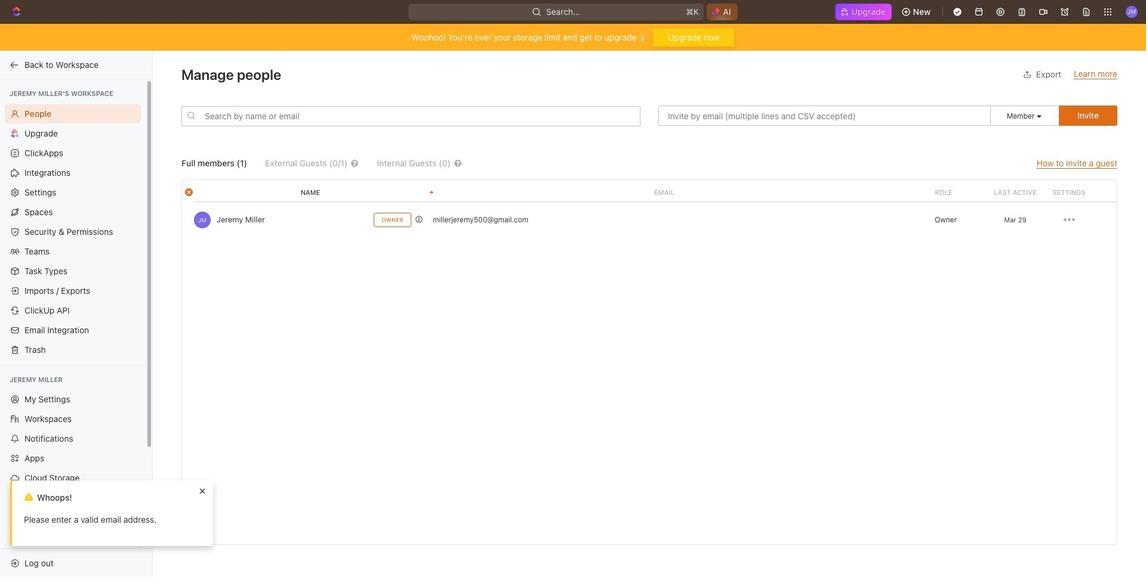 Task type: locate. For each thing, give the bounding box(es) containing it.
Search by name or email text field
[[181, 106, 641, 126]]

Invite by email (multiple lines and CSV accepted) text field
[[658, 106, 991, 126]]



Task type: vqa. For each thing, say whether or not it's contained in the screenshot.
TAB LIST
no



